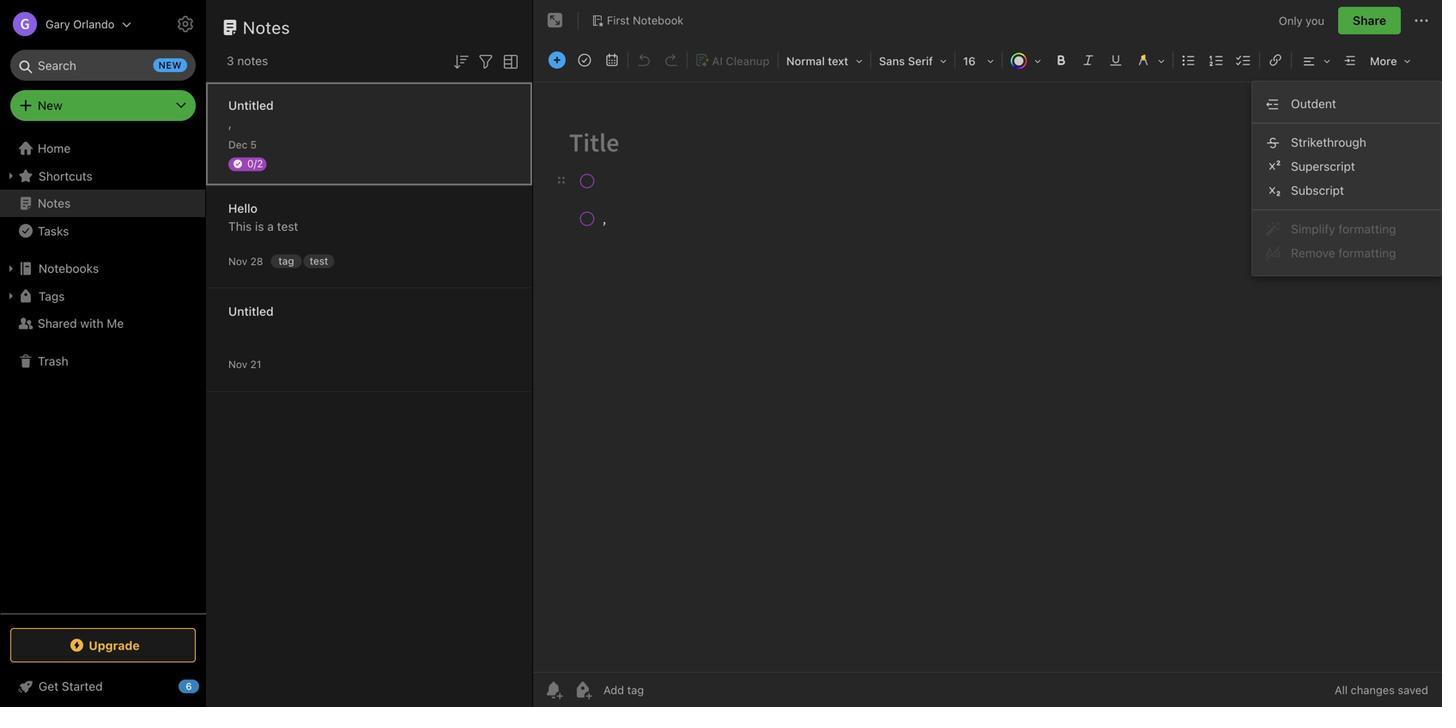 Task type: vqa. For each thing, say whether or not it's contained in the screenshot.
Expand Tags image
yes



Task type: describe. For each thing, give the bounding box(es) containing it.
Highlight field
[[1130, 48, 1171, 73]]

formatting for remove formatting
[[1339, 246, 1397, 260]]

notes
[[237, 54, 268, 68]]

28
[[250, 255, 263, 267]]

Add filters field
[[476, 50, 496, 72]]

strikethrough
[[1291, 135, 1367, 149]]

sans
[[879, 55, 905, 67]]

0/2
[[247, 158, 263, 170]]

remove formatting
[[1291, 246, 1397, 260]]

hello this is a test
[[228, 201, 298, 234]]

all
[[1335, 684, 1348, 697]]

trash
[[38, 354, 68, 368]]

16
[[963, 55, 976, 67]]

new search field
[[22, 50, 187, 81]]

saved
[[1398, 684, 1429, 697]]

remove formatting link
[[1253, 241, 1442, 265]]

a
[[267, 219, 274, 234]]

more actions image
[[1412, 10, 1432, 31]]

tree containing home
[[0, 135, 206, 613]]

bulleted list image
[[1177, 48, 1201, 72]]

tags
[[39, 289, 65, 303]]

expand tags image
[[4, 289, 18, 303]]

trash link
[[0, 348, 205, 375]]

changes
[[1351, 684, 1395, 697]]

shortcuts
[[39, 169, 93, 183]]

shared
[[38, 316, 77, 331]]

indent image
[[1339, 48, 1363, 72]]

0 horizontal spatial notes
[[38, 196, 71, 210]]

numbered list image
[[1205, 48, 1229, 72]]

untitled for untitled
[[228, 304, 274, 319]]

nov 21
[[228, 358, 261, 371]]

tasks
[[38, 224, 69, 238]]

home
[[38, 141, 71, 155]]

first
[[607, 14, 630, 27]]

checklist image
[[1232, 48, 1256, 72]]

5
[[250, 139, 257, 151]]

3 notes
[[227, 54, 268, 68]]

superscript
[[1291, 159, 1356, 173]]

add tag image
[[573, 680, 593, 701]]

Help and Learning task checklist field
[[0, 673, 206, 701]]

nov for nov 21
[[228, 358, 248, 371]]

calendar event image
[[600, 48, 624, 72]]

upgrade
[[89, 639, 140, 653]]

nov for nov 28
[[228, 255, 248, 267]]

Insert field
[[544, 48, 570, 72]]

tag
[[279, 255, 294, 267]]

notes link
[[0, 190, 205, 217]]

with
[[80, 316, 103, 331]]

new
[[38, 98, 62, 112]]

normal
[[787, 55, 825, 67]]

share button
[[1339, 7, 1401, 34]]

task image
[[573, 48, 597, 72]]

this
[[228, 219, 252, 234]]

shared with me
[[38, 316, 124, 331]]

sans serif
[[879, 55, 933, 67]]

test inside hello this is a test
[[277, 219, 298, 234]]

formatting for simplify formatting
[[1339, 222, 1397, 236]]

add a reminder image
[[544, 680, 564, 701]]

simplify formatting link
[[1253, 217, 1442, 241]]

outdent link
[[1253, 92, 1442, 116]]

superscript link
[[1253, 155, 1442, 179]]

only you
[[1279, 14, 1325, 27]]

me
[[107, 316, 124, 331]]

simplify formatting
[[1291, 222, 1397, 236]]

notebooks
[[39, 261, 99, 276]]

Search text field
[[22, 50, 184, 81]]

View options field
[[496, 50, 521, 72]]



Task type: locate. For each thing, give the bounding box(es) containing it.
0 vertical spatial nov
[[228, 255, 248, 267]]

new
[[158, 60, 182, 71]]

only
[[1279, 14, 1303, 27]]

Font color field
[[1005, 48, 1048, 73]]

tree
[[0, 135, 206, 613]]

untitled ,
[[228, 98, 274, 131]]

underline image
[[1104, 48, 1128, 72]]

normal text
[[787, 55, 849, 67]]

untitled down nov 28
[[228, 304, 274, 319]]

share
[[1353, 13, 1387, 27]]

1 vertical spatial notes
[[38, 196, 71, 210]]

upgrade button
[[10, 629, 196, 663]]

tasks button
[[0, 217, 205, 245]]

Sort options field
[[451, 50, 471, 72]]

expand notebooks image
[[4, 262, 18, 276]]

1 vertical spatial untitled
[[228, 304, 274, 319]]

italic image
[[1077, 48, 1101, 72]]

0 vertical spatial notes
[[243, 17, 290, 37]]

gary
[[46, 18, 70, 30]]

1 nov from the top
[[228, 255, 248, 267]]

dropdown list menu
[[1253, 92, 1442, 265]]

first notebook button
[[586, 9, 690, 33]]

settings image
[[175, 14, 196, 34]]

orlando
[[73, 18, 115, 30]]

notes up tasks
[[38, 196, 71, 210]]

shortcuts button
[[0, 162, 205, 190]]

test right a
[[277, 219, 298, 234]]

untitled up , on the top of the page
[[228, 98, 274, 112]]

1 vertical spatial formatting
[[1339, 246, 1397, 260]]

note window element
[[533, 0, 1443, 708]]

dec
[[228, 139, 248, 151]]

gary orlando
[[46, 18, 115, 30]]

Heading level field
[[781, 48, 869, 73]]

add filters image
[[476, 51, 496, 72]]

bold image
[[1049, 48, 1073, 72]]

formatting
[[1339, 222, 1397, 236], [1339, 246, 1397, 260]]

0 horizontal spatial test
[[277, 219, 298, 234]]

More field
[[1364, 48, 1417, 73]]

Font size field
[[957, 48, 1000, 73]]

dec 5
[[228, 139, 257, 151]]

6
[[186, 681, 192, 693]]

Add tag field
[[602, 683, 731, 698]]

hello
[[228, 201, 258, 216]]

get started
[[39, 680, 103, 694]]

formatting up remove formatting link
[[1339, 222, 1397, 236]]

strikethrough link
[[1253, 131, 1442, 155]]

serif
[[908, 55, 933, 67]]

notebooks link
[[0, 255, 205, 282]]

1 untitled from the top
[[228, 98, 274, 112]]

1 formatting from the top
[[1339, 222, 1397, 236]]

text
[[828, 55, 849, 67]]

More actions field
[[1412, 7, 1432, 34]]

notes
[[243, 17, 290, 37], [38, 196, 71, 210]]

2 formatting from the top
[[1339, 246, 1397, 260]]

all changes saved
[[1335, 684, 1429, 697]]

3
[[227, 54, 234, 68]]

tags button
[[0, 282, 205, 310]]

nov left '28'
[[228, 255, 248, 267]]

first notebook
[[607, 14, 684, 27]]

get
[[39, 680, 58, 694]]

Font family field
[[873, 48, 953, 73]]

formatting down simplify formatting link
[[1339, 246, 1397, 260]]

started
[[62, 680, 103, 694]]

subscript
[[1291, 183, 1345, 197]]

test right tag
[[310, 255, 328, 267]]

nov
[[228, 255, 248, 267], [228, 358, 248, 371]]

shared with me link
[[0, 310, 205, 337]]

untitled for untitled ,
[[228, 98, 274, 112]]

nov 28
[[228, 255, 263, 267]]

Account field
[[0, 7, 132, 41]]

simplify
[[1291, 222, 1336, 236]]

notes up notes at the left
[[243, 17, 290, 37]]

click to collapse image
[[200, 676, 213, 696]]

more
[[1370, 55, 1398, 67]]

1 horizontal spatial notes
[[243, 17, 290, 37]]

notebook
[[633, 14, 684, 27]]

0 vertical spatial formatting
[[1339, 222, 1397, 236]]

nov left "21"
[[228, 358, 248, 371]]

untitled
[[228, 98, 274, 112], [228, 304, 274, 319]]

test
[[277, 219, 298, 234], [310, 255, 328, 267]]

outdent
[[1291, 97, 1337, 111]]

,
[[228, 116, 232, 131]]

remove
[[1291, 246, 1336, 260]]

Note Editor text field
[[533, 82, 1443, 672]]

2 untitled from the top
[[228, 304, 274, 319]]

1 vertical spatial nov
[[228, 358, 248, 371]]

insert link image
[[1264, 48, 1288, 72]]

is
[[255, 219, 264, 234]]

0 vertical spatial test
[[277, 219, 298, 234]]

subscript link
[[1253, 179, 1442, 203]]

you
[[1306, 14, 1325, 27]]

new button
[[10, 90, 196, 121]]

2 nov from the top
[[228, 358, 248, 371]]

1 vertical spatial test
[[310, 255, 328, 267]]

Alignment field
[[1294, 48, 1337, 73]]

expand note image
[[545, 10, 566, 31]]

1 horizontal spatial test
[[310, 255, 328, 267]]

21
[[250, 358, 261, 371]]

home link
[[0, 135, 206, 162]]

0 vertical spatial untitled
[[228, 98, 274, 112]]



